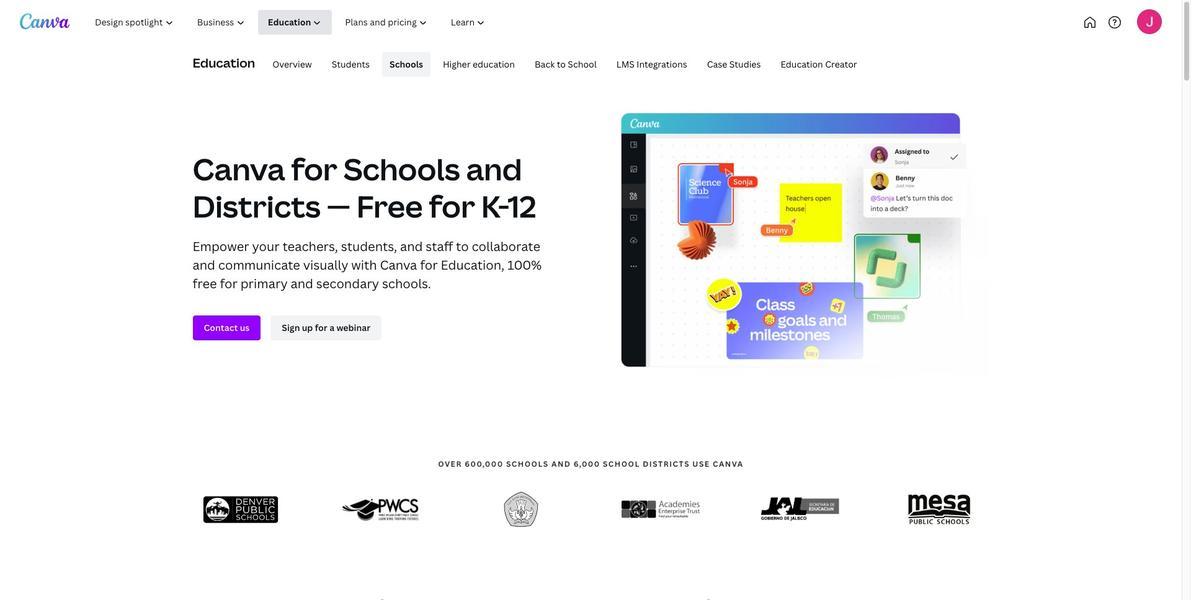 Task type: describe. For each thing, give the bounding box(es) containing it.
2 horizontal spatial canva
[[713, 459, 744, 470]]

use
[[692, 459, 710, 470]]

k-
[[481, 186, 508, 226]]

back
[[535, 58, 555, 70]]

schools
[[506, 459, 549, 470]]

over
[[438, 459, 462, 470]]

primary
[[241, 275, 288, 292]]

canva inside empower your teachers, students, and staff to collaborate and communicate visually with canva for education, 100% free for primary and secondary schools.
[[380, 257, 417, 274]]

lms integrations link
[[609, 52, 695, 77]]

education,
[[441, 257, 505, 274]]

mesa schools image
[[900, 484, 979, 536]]

schools link
[[382, 52, 430, 77]]

education creator
[[781, 58, 857, 70]]

studies
[[729, 58, 761, 70]]

higher education link
[[435, 52, 522, 77]]

tutwurihandyani image
[[496, 481, 547, 539]]

to inside empower your teachers, students, and staff to collaborate and communicate visually with canva for education, 100% free for primary and secondary schools.
[[456, 238, 469, 255]]

higher
[[443, 58, 471, 70]]

gobiernodejalisco image
[[761, 492, 839, 528]]

back to school link
[[527, 52, 604, 77]]

education creator link
[[773, 52, 865, 77]]

100%
[[507, 257, 542, 274]]

education for education creator
[[781, 58, 823, 70]]

12
[[508, 186, 536, 226]]

0 vertical spatial to
[[557, 58, 566, 70]]

higher education
[[443, 58, 515, 70]]

communicate
[[218, 257, 300, 274]]

overview
[[272, 58, 312, 70]]

back to school
[[535, 58, 597, 70]]

case
[[707, 58, 727, 70]]

and inside canva for schools and districts — free  for k-12
[[466, 149, 522, 189]]

canva for schools and districts — free  for k-12
[[193, 149, 536, 226]]

free
[[357, 186, 423, 226]]

schools inside schools 'link'
[[390, 58, 423, 70]]

visually
[[303, 257, 348, 274]]

education
[[473, 58, 515, 70]]

teachers,
[[283, 238, 338, 255]]

6,000
[[574, 459, 600, 470]]

your
[[252, 238, 280, 255]]



Task type: locate. For each thing, give the bounding box(es) containing it.
collaborate
[[472, 238, 540, 255]]

schools inside canva for schools and districts — free  for k-12
[[343, 149, 460, 189]]

academiesenterprisetrust image
[[621, 496, 700, 524]]

empower your teachers, students, and staff to collaborate and communicate visually with canva for education, 100% free for primary and secondary schools.
[[193, 238, 542, 292]]

case studies link
[[700, 52, 768, 77]]

education
[[193, 54, 255, 71], [781, 58, 823, 70]]

school staff collaborating using canva's whiteboard feature to complete tasks. image
[[621, 113, 989, 378]]

integrations
[[637, 58, 687, 70]]

lms integrations
[[616, 58, 687, 70]]

to right back
[[557, 58, 566, 70]]

case studies
[[707, 58, 761, 70]]

1 vertical spatial districts
[[643, 459, 690, 470]]

1 vertical spatial to
[[456, 238, 469, 255]]

0 vertical spatial schools
[[390, 58, 423, 70]]

600,000
[[465, 459, 503, 470]]

schools
[[390, 58, 423, 70], [343, 149, 460, 189]]

districts left use
[[643, 459, 690, 470]]

creator
[[825, 58, 857, 70]]

—
[[327, 186, 350, 226]]

to
[[557, 58, 566, 70], [456, 238, 469, 255]]

denverpublicschool image
[[203, 488, 281, 531]]

0 vertical spatial districts
[[193, 186, 321, 226]]

0 horizontal spatial to
[[456, 238, 469, 255]]

free
[[193, 275, 217, 292]]

top level navigation element
[[84, 10, 538, 35]]

education inside menu bar
[[781, 58, 823, 70]]

canva inside canva for schools and districts — free  for k-12
[[193, 149, 285, 189]]

0 vertical spatial canva
[[193, 149, 285, 189]]

overview link
[[265, 52, 319, 77]]

pwcs image
[[343, 492, 421, 528]]

lms
[[616, 58, 635, 70]]

1 horizontal spatial to
[[557, 58, 566, 70]]

0 horizontal spatial districts
[[193, 186, 321, 226]]

districts
[[193, 186, 321, 226], [643, 459, 690, 470]]

education for education
[[193, 54, 255, 71]]

school
[[603, 459, 640, 470]]

2 vertical spatial canva
[[713, 459, 744, 470]]

to up the education,
[[456, 238, 469, 255]]

districts up your
[[193, 186, 321, 226]]

empower
[[193, 238, 249, 255]]

1 horizontal spatial education
[[781, 58, 823, 70]]

staff
[[426, 238, 453, 255]]

for
[[291, 149, 337, 189], [429, 186, 475, 226], [420, 257, 438, 274], [220, 275, 238, 292]]

1 vertical spatial canva
[[380, 257, 417, 274]]

with
[[351, 257, 377, 274]]

canva
[[193, 149, 285, 189], [380, 257, 417, 274], [713, 459, 744, 470]]

and
[[466, 149, 522, 189], [400, 238, 423, 255], [193, 257, 215, 274], [291, 275, 313, 292], [552, 459, 571, 470]]

school
[[568, 58, 597, 70]]

1 vertical spatial schools
[[343, 149, 460, 189]]

0 horizontal spatial canva
[[193, 149, 285, 189]]

schools.
[[382, 275, 431, 292]]

students,
[[341, 238, 397, 255]]

secondary
[[316, 275, 379, 292]]

students link
[[324, 52, 377, 77]]

0 horizontal spatial education
[[193, 54, 255, 71]]

over 600,000 schools and 6,000 school districts use canva
[[438, 459, 744, 470]]

menu bar
[[260, 52, 865, 77]]

menu bar containing overview
[[260, 52, 865, 77]]

students
[[332, 58, 370, 70]]

1 horizontal spatial districts
[[643, 459, 690, 470]]

1 horizontal spatial canva
[[380, 257, 417, 274]]

districts inside canva for schools and districts — free  for k-12
[[193, 186, 321, 226]]



Task type: vqa. For each thing, say whether or not it's contained in the screenshot.
Lms Integrations
yes



